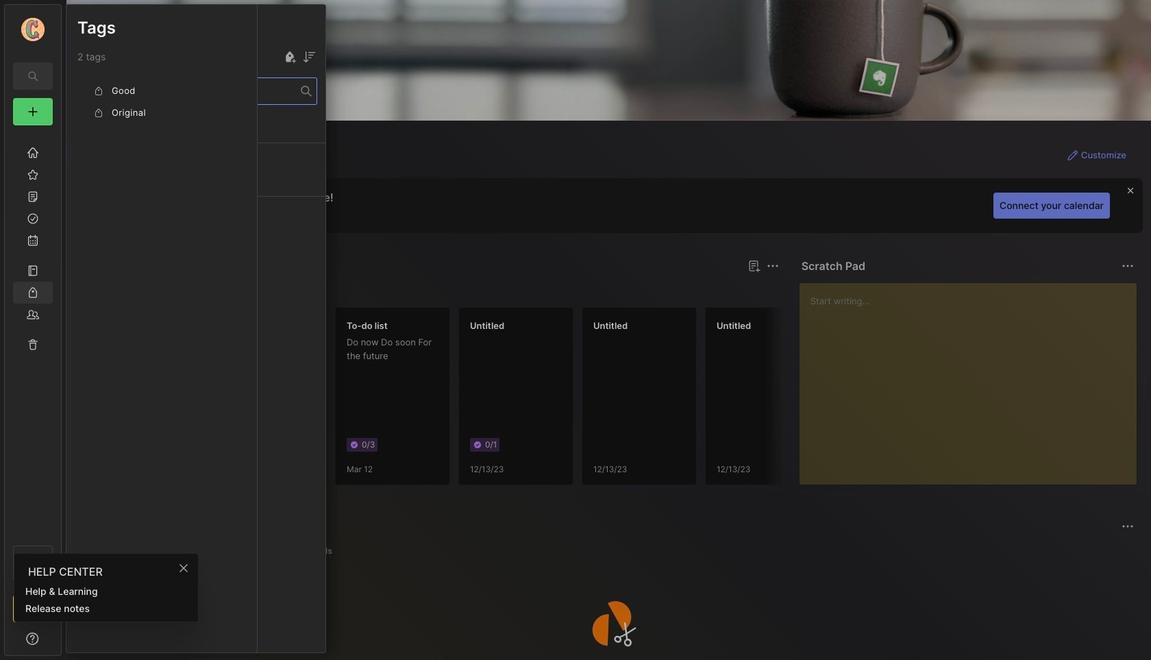 Task type: describe. For each thing, give the bounding box(es) containing it.
create new tag image
[[282, 49, 298, 65]]

Find tags… text field
[[78, 82, 301, 100]]

Start writing… text field
[[811, 283, 1136, 474]]

home image
[[26, 146, 40, 160]]

Account field
[[5, 16, 61, 43]]

tree inside the main element
[[5, 134, 61, 533]]



Task type: locate. For each thing, give the bounding box(es) containing it.
edit search image
[[25, 68, 41, 84]]

tree
[[5, 134, 61, 533]]

dropdown list menu
[[14, 583, 198, 617]]

row group
[[77, 80, 246, 124], [66, 116, 326, 249], [88, 307, 1075, 493]]

upgrade image
[[25, 600, 41, 617]]

tab
[[137, 282, 192, 299], [91, 543, 143, 559], [149, 543, 190, 559], [196, 543, 254, 559], [259, 543, 295, 559], [300, 543, 338, 559]]

main element
[[0, 0, 66, 660]]

tab list
[[91, 543, 1132, 559]]

click to expand image
[[60, 635, 70, 651]]

WHAT'S NEW field
[[5, 628, 61, 650]]

account image
[[21, 18, 45, 41]]



Task type: vqa. For each thing, say whether or not it's contained in the screenshot.
search field in the Main element
no



